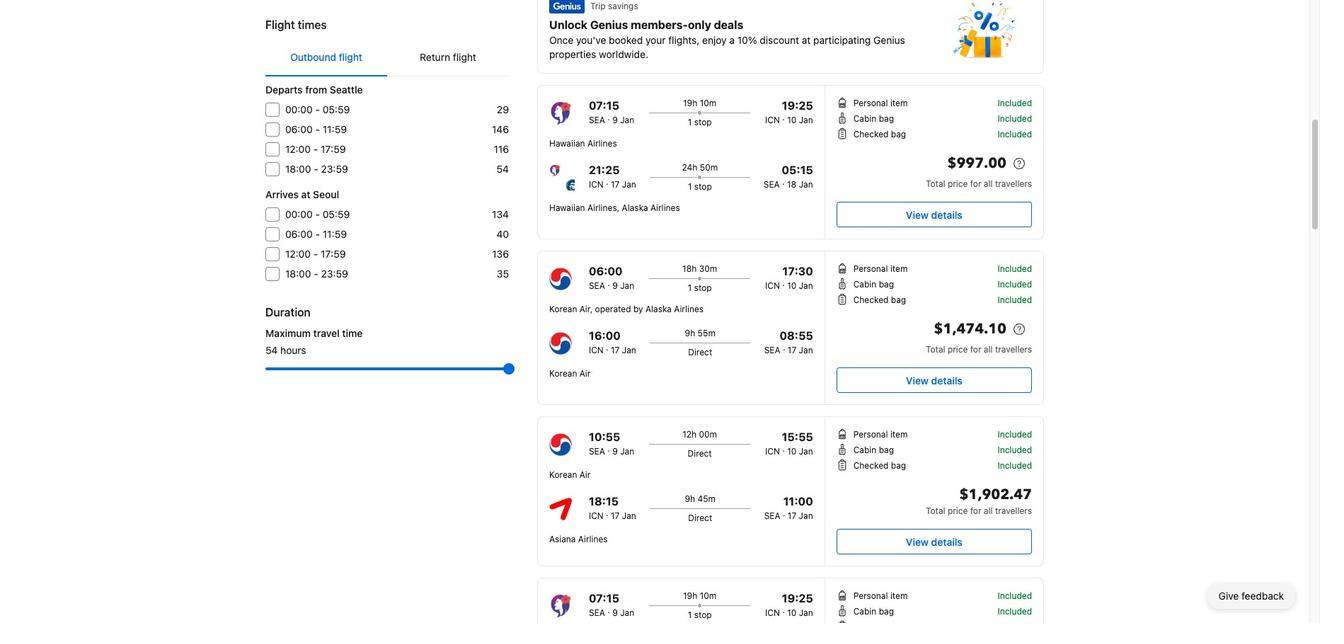 Task type: vqa. For each thing, say whether or not it's contained in the screenshot.
third the Cabin bag from the top of the page
yes



Task type: describe. For each thing, give the bounding box(es) containing it.
sea inside 08:55 sea . 17 jan
[[765, 345, 781, 356]]

savings
[[608, 1, 639, 11]]

hawaiian airlines , alaska airlines
[[550, 203, 680, 213]]

29
[[497, 103, 509, 115]]

price for $1,474.10
[[948, 344, 968, 355]]

hours
[[281, 344, 306, 356]]

10 for 11:00
[[788, 446, 797, 457]]

item for 17:30
[[891, 263, 908, 274]]

12:00 - 17:59 for at
[[285, 248, 346, 260]]

return flight
[[420, 51, 477, 63]]

3 included from the top
[[998, 129, 1033, 140]]

times
[[298, 18, 327, 31]]

participating
[[814, 34, 871, 46]]

flight
[[266, 18, 295, 31]]

3 1 stop from the top
[[688, 283, 712, 293]]

3 view from the top
[[907, 536, 929, 548]]

1 vertical spatial genius
[[874, 34, 906, 46]]

cabin for 19:25
[[854, 113, 877, 124]]

4 10 from the top
[[788, 608, 797, 618]]

1 07:15 from the top
[[589, 99, 620, 112]]

24h 50m
[[682, 162, 718, 173]]

4 included from the top
[[998, 263, 1033, 274]]

airlines up 9h 55m at the right bottom of page
[[674, 304, 704, 314]]

9h 55m
[[685, 328, 716, 339]]

unlock genius members-only deals once you've booked your flights, enjoy a 10% discount at participating genius properties worldwide.
[[550, 18, 906, 60]]

checked for $1,474.10
[[854, 295, 889, 305]]

4 personal from the top
[[854, 591, 888, 601]]

booked
[[609, 34, 643, 46]]

total price for all travellers for $997.00
[[926, 178, 1033, 189]]

10 for 05:15
[[788, 115, 797, 125]]

seoul
[[313, 188, 339, 200]]

3 checked from the top
[[854, 460, 889, 471]]

$997.00
[[948, 154, 1007, 173]]

- for 54
[[314, 163, 319, 175]]

2 1 stop from the top
[[688, 181, 712, 192]]

worldwide.
[[599, 48, 649, 60]]

0 vertical spatial genius
[[591, 18, 629, 31]]

total for $1,474.10
[[926, 344, 946, 355]]

10 for 08:55
[[788, 280, 797, 291]]

- for 116
[[314, 143, 318, 155]]

your
[[646, 34, 666, 46]]

jan inside 06:00 sea . 9 jan
[[621, 280, 635, 291]]

- for 40
[[316, 228, 320, 240]]

seattle
[[330, 84, 363, 96]]

duration
[[266, 306, 311, 319]]

checked bag for $1,474.10
[[854, 295, 907, 305]]

icn inside 18:15 icn . 17 jan
[[589, 511, 604, 521]]

6 included from the top
[[998, 295, 1033, 305]]

asiana
[[550, 534, 576, 545]]

once
[[550, 34, 574, 46]]

12:00 for departs
[[285, 143, 311, 155]]

direct for 10:55
[[689, 513, 713, 523]]

arrives
[[266, 188, 299, 200]]

. inside 05:15 sea . 18 jan
[[783, 176, 785, 187]]

jan inside 08:55 sea . 17 jan
[[799, 345, 814, 356]]

45m
[[698, 494, 716, 504]]

only
[[688, 18, 712, 31]]

travellers inside "$1,902.47 total price for all travellers"
[[996, 506, 1033, 516]]

00:00 - 05:59 for from
[[285, 103, 350, 115]]

cabin for 17:30
[[854, 279, 877, 290]]

4 9 from the top
[[613, 608, 618, 618]]

18:00 for arrives
[[285, 268, 311, 280]]

116
[[494, 143, 509, 155]]

properties
[[550, 48, 597, 60]]

3 1 from the top
[[688, 283, 692, 293]]

all inside "$1,902.47 total price for all travellers"
[[984, 506, 993, 516]]

jan inside 10:55 sea . 9 jan
[[621, 446, 635, 457]]

11 included from the top
[[998, 606, 1033, 617]]

$1,902.47
[[960, 485, 1033, 504]]

departs from seattle
[[266, 84, 363, 96]]

10:55
[[589, 431, 621, 443]]

9h 45m
[[685, 494, 716, 504]]

korean for 06:00
[[550, 304, 578, 314]]

17:59 for seattle
[[321, 143, 346, 155]]

give feedback
[[1219, 590, 1285, 602]]

2 07:15 sea . 9 jan from the top
[[589, 592, 635, 618]]

30m
[[700, 263, 718, 274]]

18h 30m
[[683, 263, 718, 274]]

trip savings
[[591, 1, 639, 11]]

return flight button
[[387, 39, 509, 76]]

travel
[[313, 327, 340, 339]]

direct for 06:00
[[689, 347, 713, 358]]

korean air, operated by alaska airlines
[[550, 304, 704, 314]]

00m
[[699, 429, 717, 440]]

return
[[420, 51, 450, 63]]

1 korean air from the top
[[550, 368, 591, 379]]

personal for 15:55
[[854, 429, 888, 440]]

06:00 inside 06:00 sea . 9 jan
[[589, 265, 623, 278]]

15:55
[[782, 431, 814, 443]]

maximum
[[266, 327, 311, 339]]

all for $1,474.10
[[984, 344, 993, 355]]

0 vertical spatial alaska
[[622, 203, 648, 213]]

146
[[492, 123, 509, 135]]

1 stop from the top
[[695, 117, 712, 127]]

134
[[492, 208, 509, 220]]

deals
[[714, 18, 744, 31]]

1 horizontal spatial 54
[[497, 163, 509, 175]]

16:00 icn . 17 jan
[[589, 329, 637, 356]]

a
[[730, 34, 735, 46]]

1 19:25 icn . 10 jan from the top
[[766, 99, 814, 125]]

jan inside the 17:30 icn . 10 jan
[[799, 280, 814, 291]]

view details button for $1,474.10
[[837, 368, 1033, 393]]

checked for $997.00
[[854, 129, 889, 140]]

2 korean air from the top
[[550, 470, 591, 480]]

flight for return flight
[[453, 51, 477, 63]]

enjoy
[[703, 34, 727, 46]]

discount
[[760, 34, 800, 46]]

view details for $1,474.10
[[907, 374, 963, 386]]

05:15
[[782, 164, 814, 176]]

4 1 from the top
[[688, 610, 692, 620]]

maximum travel time 54 hours
[[266, 327, 363, 356]]

18h
[[683, 263, 697, 274]]

unlock
[[550, 18, 588, 31]]

1 air from the top
[[580, 368, 591, 379]]

cabin bag for 15:55
[[854, 445, 894, 455]]

2 korean from the top
[[550, 368, 578, 379]]

feedback
[[1242, 590, 1285, 602]]

hawaiian airlines
[[550, 138, 617, 149]]

icn inside 21:25 icn . 17 jan
[[589, 179, 604, 190]]

10:55 sea . 9 jan
[[589, 431, 635, 457]]

from
[[305, 84, 327, 96]]

personal item for 15:55
[[854, 429, 908, 440]]

by
[[634, 304, 643, 314]]

00:00 for departs
[[285, 103, 313, 115]]

cabin bag for 17:30
[[854, 279, 894, 290]]

06:00 sea . 9 jan
[[589, 265, 635, 291]]

9 for 21:25
[[613, 115, 618, 125]]

1 19:25 from the top
[[782, 99, 814, 112]]

departs
[[266, 84, 303, 96]]

06:00 - 11:59 for from
[[285, 123, 347, 135]]

time
[[342, 327, 363, 339]]

05:59 for seoul
[[323, 208, 350, 220]]

2 air from the top
[[580, 470, 591, 480]]

view details for $997.00
[[907, 209, 963, 221]]

4 stop from the top
[[695, 610, 712, 620]]

21:25 icn . 17 jan
[[589, 164, 637, 190]]

jan inside "16:00 icn . 17 jan"
[[622, 345, 637, 356]]

1 19h from the top
[[683, 98, 698, 108]]

outbound flight
[[291, 51, 362, 63]]

17 for 11:00
[[788, 511, 797, 521]]

,
[[617, 203, 620, 213]]

hawaiian for hawaiian airlines
[[550, 138, 585, 149]]

arrives at seoul
[[266, 188, 339, 200]]

$1,902.47 total price for all travellers
[[926, 485, 1033, 516]]

10 included from the top
[[998, 591, 1033, 601]]

9 for 18:15
[[613, 446, 618, 457]]

2 19:25 from the top
[[782, 592, 814, 605]]

23:59 for seattle
[[321, 163, 348, 175]]

35
[[497, 268, 509, 280]]

4 1 stop from the top
[[688, 610, 712, 620]]

1 10m from the top
[[700, 98, 717, 108]]

7 included from the top
[[998, 429, 1033, 440]]

details for $1,474.10
[[932, 374, 963, 386]]

17 for 21:25
[[611, 179, 620, 190]]

total price for all travellers for $1,474.10
[[926, 344, 1033, 355]]

40
[[497, 228, 509, 240]]

. inside 11:00 sea . 17 jan
[[783, 508, 786, 518]]

. inside the 15:55 icn . 10 jan
[[783, 443, 785, 454]]

personal item for 19:25
[[854, 98, 908, 108]]

you've
[[576, 34, 606, 46]]

view details button for $997.00
[[837, 202, 1033, 227]]

8 included from the top
[[998, 445, 1033, 455]]

2 stop from the top
[[695, 181, 712, 192]]

11:59 for seattle
[[323, 123, 347, 135]]

. inside the 17:30 icn . 10 jan
[[783, 278, 785, 288]]

16:00
[[589, 329, 621, 342]]

12:00 for arrives
[[285, 248, 311, 260]]

4 personal item from the top
[[854, 591, 908, 601]]

1 included from the top
[[998, 98, 1033, 108]]

18
[[788, 179, 797, 190]]

136
[[492, 248, 509, 260]]

1 1 stop from the top
[[688, 117, 712, 127]]



Task type: locate. For each thing, give the bounding box(es) containing it.
1 vertical spatial 19h 10m
[[683, 591, 717, 601]]

2 11:59 from the top
[[323, 228, 347, 240]]

2 vertical spatial korean
[[550, 470, 578, 480]]

06:00 for departs
[[285, 123, 313, 135]]

05:59
[[323, 103, 350, 115], [323, 208, 350, 220]]

2 personal item from the top
[[854, 263, 908, 274]]

2 item from the top
[[891, 263, 908, 274]]

personal item for 17:30
[[854, 263, 908, 274]]

9 for 16:00
[[613, 280, 618, 291]]

1 checked from the top
[[854, 129, 889, 140]]

- for 134
[[315, 208, 320, 220]]

price down $997.00
[[948, 178, 968, 189]]

bag
[[879, 113, 894, 124], [891, 129, 907, 140], [879, 279, 894, 290], [891, 295, 907, 305], [879, 445, 894, 455], [891, 460, 907, 471], [879, 606, 894, 617]]

total price for all travellers
[[926, 178, 1033, 189], [926, 344, 1033, 355]]

17 for 16:00
[[611, 345, 620, 356]]

included
[[998, 98, 1033, 108], [998, 113, 1033, 124], [998, 129, 1033, 140], [998, 263, 1033, 274], [998, 279, 1033, 290], [998, 295, 1033, 305], [998, 429, 1033, 440], [998, 445, 1033, 455], [998, 460, 1033, 471], [998, 591, 1033, 601], [998, 606, 1033, 617]]

0 vertical spatial 07:15
[[589, 99, 620, 112]]

all for $997.00
[[984, 178, 993, 189]]

details for $997.00
[[932, 209, 963, 221]]

jan inside 05:15 sea . 18 jan
[[799, 179, 814, 190]]

54 left hours on the left of page
[[266, 344, 278, 356]]

12:00 up arrives at seoul
[[285, 143, 311, 155]]

flight inside outbound flight button
[[339, 51, 362, 63]]

1 vertical spatial korean air
[[550, 470, 591, 480]]

2 10m from the top
[[700, 591, 717, 601]]

12:00 up 'duration'
[[285, 248, 311, 260]]

05:59 down seoul
[[323, 208, 350, 220]]

2 vertical spatial 06:00
[[589, 265, 623, 278]]

air,
[[580, 304, 593, 314]]

total
[[926, 178, 946, 189], [926, 344, 946, 355], [926, 506, 946, 516]]

1 vertical spatial korean
[[550, 368, 578, 379]]

all down '$1,902.47'
[[984, 506, 993, 516]]

11:00
[[784, 495, 814, 508]]

cabin for 15:55
[[854, 445, 877, 455]]

23:59 up seoul
[[321, 163, 348, 175]]

3 stop from the top
[[695, 283, 712, 293]]

2 00:00 from the top
[[285, 208, 313, 220]]

0 vertical spatial 11:59
[[323, 123, 347, 135]]

for down '$1,902.47'
[[971, 506, 982, 516]]

1 price from the top
[[948, 178, 968, 189]]

17 down 21:25
[[611, 179, 620, 190]]

23:59 for seoul
[[321, 268, 348, 280]]

cabin bag for 19:25
[[854, 113, 894, 124]]

1 vertical spatial for
[[971, 344, 982, 355]]

2 vertical spatial view details button
[[837, 529, 1033, 555]]

07:15 down asiana airlines
[[589, 592, 620, 605]]

2 17:59 from the top
[[321, 248, 346, 260]]

1 vertical spatial 07:15 sea . 9 jan
[[589, 592, 635, 618]]

1 vertical spatial all
[[984, 344, 993, 355]]

personal for 17:30
[[854, 263, 888, 274]]

1 vertical spatial 10m
[[700, 591, 717, 601]]

0 horizontal spatial genius
[[591, 18, 629, 31]]

1 vertical spatial at
[[301, 188, 311, 200]]

checked bag for $997.00
[[854, 129, 907, 140]]

2 19h from the top
[[683, 591, 698, 601]]

travellers down '$1,902.47'
[[996, 506, 1033, 516]]

3 checked bag from the top
[[854, 460, 907, 471]]

for inside "$1,902.47 total price for all travellers"
[[971, 506, 982, 516]]

$997.00 region
[[837, 152, 1033, 178]]

operated
[[595, 304, 631, 314]]

- for 146
[[316, 123, 320, 135]]

17 for 08:55
[[788, 345, 797, 356]]

1 vertical spatial 00:00
[[285, 208, 313, 220]]

9h left the "55m"
[[685, 328, 696, 339]]

18:15 icn . 17 jan
[[589, 495, 637, 521]]

1 17:59 from the top
[[321, 143, 346, 155]]

4 cabin bag from the top
[[854, 606, 894, 617]]

view details
[[907, 209, 963, 221], [907, 374, 963, 386], [907, 536, 963, 548]]

outbound
[[291, 51, 336, 63]]

1 vertical spatial air
[[580, 470, 591, 480]]

hawaiian
[[550, 138, 585, 149], [550, 203, 585, 213]]

korean air
[[550, 368, 591, 379], [550, 470, 591, 480]]

1 hawaiian from the top
[[550, 138, 585, 149]]

jan inside 21:25 icn . 17 jan
[[622, 179, 637, 190]]

9h for 18:15
[[685, 494, 696, 504]]

2 10 from the top
[[788, 280, 797, 291]]

direct down 12h 00m
[[688, 448, 712, 459]]

at
[[802, 34, 811, 46], [301, 188, 311, 200]]

airlines right ,
[[651, 203, 680, 213]]

10%
[[738, 34, 758, 46]]

18:00
[[285, 163, 311, 175], [285, 268, 311, 280]]

$1,474.10
[[935, 319, 1007, 339]]

2 view from the top
[[907, 374, 929, 386]]

1 korean from the top
[[550, 304, 578, 314]]

members-
[[631, 18, 688, 31]]

9 inside 06:00 sea . 9 jan
[[613, 280, 618, 291]]

at left seoul
[[301, 188, 311, 200]]

view for $1,474.10
[[907, 374, 929, 386]]

21:25
[[589, 164, 620, 176]]

1 view from the top
[[907, 209, 929, 221]]

08:55 sea . 17 jan
[[765, 329, 814, 356]]

1 18:00 - 23:59 from the top
[[285, 163, 348, 175]]

- for 29
[[315, 103, 320, 115]]

1 vertical spatial view details
[[907, 374, 963, 386]]

17:59 up seoul
[[321, 143, 346, 155]]

06:00 - 11:59 down from
[[285, 123, 347, 135]]

0 horizontal spatial at
[[301, 188, 311, 200]]

1 vertical spatial hawaiian
[[550, 203, 585, 213]]

3 personal item from the top
[[854, 429, 908, 440]]

item for 15:55
[[891, 429, 908, 440]]

2 checked from the top
[[854, 295, 889, 305]]

2 vertical spatial for
[[971, 506, 982, 516]]

personal
[[854, 98, 888, 108], [854, 263, 888, 274], [854, 429, 888, 440], [854, 591, 888, 601]]

icn inside "16:00 icn . 17 jan"
[[589, 345, 604, 356]]

17 down 08:55
[[788, 345, 797, 356]]

12h 00m
[[683, 429, 717, 440]]

1 07:15 sea . 9 jan from the top
[[589, 99, 635, 125]]

0 vertical spatial 23:59
[[321, 163, 348, 175]]

1 vertical spatial checked bag
[[854, 295, 907, 305]]

54 down 116
[[497, 163, 509, 175]]

2 23:59 from the top
[[321, 268, 348, 280]]

flight times
[[266, 18, 327, 31]]

17:59
[[321, 143, 346, 155], [321, 248, 346, 260]]

total price for all travellers down $1,474.10
[[926, 344, 1033, 355]]

0 vertical spatial 12:00
[[285, 143, 311, 155]]

tab list containing outbound flight
[[266, 39, 509, 77]]

2 vertical spatial price
[[948, 506, 968, 516]]

1 vertical spatial 12:00
[[285, 248, 311, 260]]

07:15 up hawaiian airlines
[[589, 99, 620, 112]]

2 price from the top
[[948, 344, 968, 355]]

genius right participating
[[874, 34, 906, 46]]

11:59
[[323, 123, 347, 135], [323, 228, 347, 240]]

23:59 up travel
[[321, 268, 348, 280]]

0 vertical spatial all
[[984, 178, 993, 189]]

12:00 - 17:59 up seoul
[[285, 143, 346, 155]]

0 vertical spatial hawaiian
[[550, 138, 585, 149]]

4 cabin from the top
[[854, 606, 877, 617]]

0 vertical spatial for
[[971, 178, 982, 189]]

07:15
[[589, 99, 620, 112], [589, 592, 620, 605]]

1 personal from the top
[[854, 98, 888, 108]]

view details button
[[837, 202, 1033, 227], [837, 368, 1033, 393], [837, 529, 1033, 555]]

details
[[932, 209, 963, 221], [932, 374, 963, 386], [932, 536, 963, 548]]

3 personal from the top
[[854, 429, 888, 440]]

1 vertical spatial 07:15
[[589, 592, 620, 605]]

- for 136
[[314, 248, 318, 260]]

17 for 18:15
[[611, 511, 620, 521]]

. inside "16:00 icn . 17 jan"
[[606, 342, 609, 353]]

18:00 for departs
[[285, 163, 311, 175]]

for
[[971, 178, 982, 189], [971, 344, 982, 355], [971, 506, 982, 516]]

1 12:00 - 17:59 from the top
[[285, 143, 346, 155]]

08:55
[[780, 329, 814, 342]]

korean air down 16:00
[[550, 368, 591, 379]]

2 for from the top
[[971, 344, 982, 355]]

1 vertical spatial 17:59
[[321, 248, 346, 260]]

1 vertical spatial alaska
[[646, 304, 672, 314]]

0 vertical spatial 05:59
[[323, 103, 350, 115]]

view
[[907, 209, 929, 221], [907, 374, 929, 386], [907, 536, 929, 548]]

trip
[[591, 1, 606, 11]]

. inside 06:00 sea . 9 jan
[[608, 278, 610, 288]]

1 vertical spatial view details button
[[837, 368, 1033, 393]]

-
[[315, 103, 320, 115], [316, 123, 320, 135], [314, 143, 318, 155], [314, 163, 319, 175], [315, 208, 320, 220], [316, 228, 320, 240], [314, 248, 318, 260], [314, 268, 319, 280]]

2 vertical spatial total
[[926, 506, 946, 516]]

flight right return
[[453, 51, 477, 63]]

icn inside the 15:55 icn . 10 jan
[[766, 446, 780, 457]]

all down $1,474.10
[[984, 344, 993, 355]]

23:59
[[321, 163, 348, 175], [321, 268, 348, 280]]

06:00 - 11:59
[[285, 123, 347, 135], [285, 228, 347, 240]]

0 vertical spatial 17:59
[[321, 143, 346, 155]]

1 view details button from the top
[[837, 202, 1033, 227]]

19h
[[683, 98, 698, 108], [683, 591, 698, 601]]

1 vertical spatial 23:59
[[321, 268, 348, 280]]

hawaiian for hawaiian airlines , alaska airlines
[[550, 203, 585, 213]]

0 vertical spatial 18:00
[[285, 163, 311, 175]]

1 vertical spatial 06:00
[[285, 228, 313, 240]]

3 for from the top
[[971, 506, 982, 516]]

06:00 down arrives at seoul
[[285, 228, 313, 240]]

alaska right ,
[[622, 203, 648, 213]]

1 view details from the top
[[907, 209, 963, 221]]

jan inside 11:00 sea . 17 jan
[[799, 511, 814, 521]]

0 horizontal spatial flight
[[339, 51, 362, 63]]

2 07:15 from the top
[[589, 592, 620, 605]]

at right discount
[[802, 34, 811, 46]]

3 cabin bag from the top
[[854, 445, 894, 455]]

personal for 19:25
[[854, 98, 888, 108]]

3 9 from the top
[[613, 446, 618, 457]]

jan inside the 15:55 icn . 10 jan
[[799, 446, 814, 457]]

3 view details from the top
[[907, 536, 963, 548]]

0 vertical spatial travellers
[[996, 178, 1033, 189]]

icn inside the 17:30 icn . 10 jan
[[766, 280, 780, 291]]

2 vertical spatial details
[[932, 536, 963, 548]]

17:30
[[783, 265, 814, 278]]

17 inside 08:55 sea . 17 jan
[[788, 345, 797, 356]]

2 vertical spatial view
[[907, 536, 929, 548]]

sea inside 06:00 sea . 9 jan
[[589, 280, 605, 291]]

airlines down 21:25 icn . 17 jan
[[588, 203, 617, 213]]

.
[[608, 112, 610, 123], [783, 112, 785, 123], [606, 176, 609, 187], [783, 176, 785, 187], [608, 278, 610, 288], [783, 278, 785, 288], [606, 342, 609, 353], [783, 342, 786, 353], [608, 443, 610, 454], [783, 443, 785, 454], [606, 508, 609, 518], [783, 508, 786, 518], [608, 605, 610, 615], [783, 605, 785, 615]]

2 vertical spatial checked bag
[[854, 460, 907, 471]]

3 total from the top
[[926, 506, 946, 516]]

3 all from the top
[[984, 506, 993, 516]]

item for 19:25
[[891, 98, 908, 108]]

airlines for hawaiian airlines
[[588, 138, 617, 149]]

total for $997.00
[[926, 178, 946, 189]]

54 inside maximum travel time 54 hours
[[266, 344, 278, 356]]

. inside 08:55 sea . 17 jan
[[783, 342, 786, 353]]

9h left 45m
[[685, 494, 696, 504]]

17 inside 18:15 icn . 17 jan
[[611, 511, 620, 521]]

2 total price for all travellers from the top
[[926, 344, 1033, 355]]

2 vertical spatial direct
[[689, 513, 713, 523]]

direct down 9h 55m at the right bottom of page
[[689, 347, 713, 358]]

1 vertical spatial view
[[907, 374, 929, 386]]

0 vertical spatial price
[[948, 178, 968, 189]]

air down "16:00 icn . 17 jan" in the bottom of the page
[[580, 368, 591, 379]]

2 hawaiian from the top
[[550, 203, 585, 213]]

18:00 - 23:59 up 'duration'
[[285, 268, 348, 280]]

00:00 - 05:59 down seoul
[[285, 208, 350, 220]]

1 vertical spatial 18:00
[[285, 268, 311, 280]]

checked
[[854, 129, 889, 140], [854, 295, 889, 305], [854, 460, 889, 471]]

1 cabin from the top
[[854, 113, 877, 124]]

1 00:00 - 05:59 from the top
[[285, 103, 350, 115]]

1 vertical spatial 06:00 - 11:59
[[285, 228, 347, 240]]

24h
[[682, 162, 698, 173]]

4 item from the top
[[891, 591, 908, 601]]

at inside unlock genius members-only deals once you've booked your flights, enjoy a 10% discount at participating genius properties worldwide.
[[802, 34, 811, 46]]

korean for 10:55
[[550, 470, 578, 480]]

travellers for $1,474.10
[[996, 344, 1033, 355]]

flight up "seattle"
[[339, 51, 362, 63]]

0 horizontal spatial 54
[[266, 344, 278, 356]]

17 down 16:00
[[611, 345, 620, 356]]

genius down trip savings
[[591, 18, 629, 31]]

1 vertical spatial direct
[[688, 448, 712, 459]]

1 horizontal spatial flight
[[453, 51, 477, 63]]

9 included from the top
[[998, 460, 1033, 471]]

tab list
[[266, 39, 509, 77]]

. inside 18:15 icn . 17 jan
[[606, 508, 609, 518]]

flights,
[[669, 34, 700, 46]]

airlines for hawaiian airlines , alaska airlines
[[588, 203, 617, 213]]

2 travellers from the top
[[996, 344, 1033, 355]]

17:30 icn . 10 jan
[[766, 265, 814, 291]]

17 down 11:00
[[788, 511, 797, 521]]

0 vertical spatial 19h 10m
[[683, 98, 717, 108]]

0 vertical spatial 00:00 - 05:59
[[285, 103, 350, 115]]

05:15 sea . 18 jan
[[764, 164, 814, 190]]

3 details from the top
[[932, 536, 963, 548]]

alaska
[[622, 203, 648, 213], [646, 304, 672, 314]]

sea
[[589, 115, 605, 125], [764, 179, 780, 190], [589, 280, 605, 291], [765, 345, 781, 356], [589, 446, 605, 457], [765, 511, 781, 521], [589, 608, 605, 618]]

3 price from the top
[[948, 506, 968, 516]]

0 vertical spatial 06:00 - 11:59
[[285, 123, 347, 135]]

total inside "$1,902.47 total price for all travellers"
[[926, 506, 946, 516]]

9h
[[685, 328, 696, 339], [685, 494, 696, 504]]

2 included from the top
[[998, 113, 1033, 124]]

12:00 - 17:59
[[285, 143, 346, 155], [285, 248, 346, 260]]

0 vertical spatial 54
[[497, 163, 509, 175]]

1 10 from the top
[[788, 115, 797, 125]]

2 18:00 - 23:59 from the top
[[285, 268, 348, 280]]

direct down the 9h 45m
[[689, 513, 713, 523]]

12:00
[[285, 143, 311, 155], [285, 248, 311, 260]]

00:00 down arrives at seoul
[[285, 208, 313, 220]]

price inside "$1,902.47 total price for all travellers"
[[948, 506, 968, 516]]

travellers for $997.00
[[996, 178, 1033, 189]]

1 horizontal spatial genius
[[874, 34, 906, 46]]

travellers down $1,474.10
[[996, 344, 1033, 355]]

icn
[[766, 115, 780, 125], [589, 179, 604, 190], [766, 280, 780, 291], [589, 345, 604, 356], [766, 446, 780, 457], [589, 511, 604, 521], [766, 608, 780, 618]]

view details button down $997.00 region
[[837, 202, 1033, 227]]

1 flight from the left
[[339, 51, 362, 63]]

3 item from the top
[[891, 429, 908, 440]]

17 inside 11:00 sea . 17 jan
[[788, 511, 797, 521]]

05:59 for seattle
[[323, 103, 350, 115]]

1 vertical spatial travellers
[[996, 344, 1033, 355]]

07:15 sea . 9 jan
[[589, 99, 635, 125], [589, 592, 635, 618]]

0 vertical spatial 18:00 - 23:59
[[285, 163, 348, 175]]

flight inside return flight button
[[453, 51, 477, 63]]

11:59 for seoul
[[323, 228, 347, 240]]

2 18:00 from the top
[[285, 268, 311, 280]]

3 travellers from the top
[[996, 506, 1033, 516]]

0 vertical spatial checked bag
[[854, 129, 907, 140]]

9
[[613, 115, 618, 125], [613, 280, 618, 291], [613, 446, 618, 457], [613, 608, 618, 618]]

00:00 - 05:59 for at
[[285, 208, 350, 220]]

air
[[580, 368, 591, 379], [580, 470, 591, 480]]

1 vertical spatial 19h
[[683, 591, 698, 601]]

view details button down "$1,902.47 total price for all travellers"
[[837, 529, 1033, 555]]

1 horizontal spatial at
[[802, 34, 811, 46]]

details down $1,474.10 region at the bottom of the page
[[932, 374, 963, 386]]

view details button down $1,474.10 region at the bottom of the page
[[837, 368, 1033, 393]]

9h for 16:00
[[685, 328, 696, 339]]

sea inside 10:55 sea . 9 jan
[[589, 446, 605, 457]]

06:00 up operated
[[589, 265, 623, 278]]

0 vertical spatial 06:00
[[285, 123, 313, 135]]

1 total price for all travellers from the top
[[926, 178, 1033, 189]]

1 item from the top
[[891, 98, 908, 108]]

$1,474.10 region
[[837, 318, 1033, 343]]

- for 35
[[314, 268, 319, 280]]

details down $997.00 region
[[932, 209, 963, 221]]

17 inside 21:25 icn . 17 jan
[[611, 179, 620, 190]]

18:15
[[589, 495, 619, 508]]

1 vertical spatial 11:59
[[323, 228, 347, 240]]

2 checked bag from the top
[[854, 295, 907, 305]]

18:00 - 23:59 up seoul
[[285, 163, 348, 175]]

18:00 up 'duration'
[[285, 268, 311, 280]]

3 10 from the top
[[788, 446, 797, 457]]

55m
[[698, 328, 716, 339]]

korean air up the 18:15
[[550, 470, 591, 480]]

0 vertical spatial 07:15 sea . 9 jan
[[589, 99, 635, 125]]

0 vertical spatial view details button
[[837, 202, 1033, 227]]

0 vertical spatial view
[[907, 209, 929, 221]]

1 vertical spatial 54
[[266, 344, 278, 356]]

0 vertical spatial direct
[[689, 347, 713, 358]]

10 inside the 15:55 icn . 10 jan
[[788, 446, 797, 457]]

for down $1,474.10
[[971, 344, 982, 355]]

18:00 - 23:59
[[285, 163, 348, 175], [285, 268, 348, 280]]

give feedback button
[[1208, 584, 1296, 609]]

17:59 down seoul
[[321, 248, 346, 260]]

2 vertical spatial travellers
[[996, 506, 1033, 516]]

2 cabin bag from the top
[[854, 279, 894, 290]]

for for $1,474.10
[[971, 344, 982, 355]]

outbound flight button
[[266, 39, 387, 76]]

19:25 icn . 10 jan
[[766, 99, 814, 125], [766, 592, 814, 618]]

1 vertical spatial checked
[[854, 295, 889, 305]]

1 vertical spatial 18:00 - 23:59
[[285, 268, 348, 280]]

1 vertical spatial 05:59
[[323, 208, 350, 220]]

11:00 sea . 17 jan
[[765, 495, 814, 521]]

1 vertical spatial total
[[926, 344, 946, 355]]

1 18:00 from the top
[[285, 163, 311, 175]]

all
[[984, 178, 993, 189], [984, 344, 993, 355], [984, 506, 993, 516]]

2 vertical spatial all
[[984, 506, 993, 516]]

17 down the 18:15
[[611, 511, 620, 521]]

06:00 for arrives
[[285, 228, 313, 240]]

2 12:00 - 17:59 from the top
[[285, 248, 346, 260]]

10 inside the 17:30 icn . 10 jan
[[788, 280, 797, 291]]

genius
[[591, 18, 629, 31], [874, 34, 906, 46]]

0 vertical spatial 10m
[[700, 98, 717, 108]]

2 06:00 - 11:59 from the top
[[285, 228, 347, 240]]

1 vertical spatial price
[[948, 344, 968, 355]]

for for $997.00
[[971, 178, 982, 189]]

11:59 down seoul
[[323, 228, 347, 240]]

18:00 - 23:59 for at
[[285, 268, 348, 280]]

2 details from the top
[[932, 374, 963, 386]]

0 vertical spatial 19h
[[683, 98, 698, 108]]

view details down $1,474.10 region at the bottom of the page
[[907, 374, 963, 386]]

air up the 18:15
[[580, 470, 591, 480]]

price down $1,474.10
[[948, 344, 968, 355]]

1 vertical spatial total price for all travellers
[[926, 344, 1033, 355]]

travellers down $997.00
[[996, 178, 1033, 189]]

05:59 down "seattle"
[[323, 103, 350, 115]]

for down $997.00
[[971, 178, 982, 189]]

2 1 from the top
[[688, 181, 692, 192]]

total price for all travellers down $997.00
[[926, 178, 1033, 189]]

alaska right by
[[646, 304, 672, 314]]

00:00 - 05:59 down from
[[285, 103, 350, 115]]

all down $997.00
[[984, 178, 993, 189]]

view details down $997.00 region
[[907, 209, 963, 221]]

1 all from the top
[[984, 178, 993, 189]]

airlines up 21:25
[[588, 138, 617, 149]]

airlines for asiana airlines
[[579, 534, 608, 545]]

5 included from the top
[[998, 279, 1033, 290]]

0 vertical spatial 12:00 - 17:59
[[285, 143, 346, 155]]

12:00 - 17:59 down seoul
[[285, 248, 346, 260]]

17 inside "16:00 icn . 17 jan"
[[611, 345, 620, 356]]

00:00 down departs
[[285, 103, 313, 115]]

0 vertical spatial total price for all travellers
[[926, 178, 1033, 189]]

15:55 icn . 10 jan
[[766, 431, 814, 457]]

00:00 for arrives
[[285, 208, 313, 220]]

2 19h 10m from the top
[[683, 591, 717, 601]]

0 vertical spatial at
[[802, 34, 811, 46]]

0 vertical spatial korean air
[[550, 368, 591, 379]]

0 vertical spatial korean
[[550, 304, 578, 314]]

1 05:59 from the top
[[323, 103, 350, 115]]

2 vertical spatial view details
[[907, 536, 963, 548]]

genius image
[[550, 0, 585, 13], [550, 0, 585, 13], [953, 2, 1016, 59]]

1 00:00 from the top
[[285, 103, 313, 115]]

2 vertical spatial checked
[[854, 460, 889, 471]]

give
[[1219, 590, 1240, 602]]

1 19h 10m from the top
[[683, 98, 717, 108]]

0 vertical spatial air
[[580, 368, 591, 379]]

2 19:25 icn . 10 jan from the top
[[766, 592, 814, 618]]

10m
[[700, 98, 717, 108], [700, 591, 717, 601]]

11:59 down "seattle"
[[323, 123, 347, 135]]

18:00 - 23:59 for from
[[285, 163, 348, 175]]

price for $997.00
[[948, 178, 968, 189]]

0 vertical spatial 00:00
[[285, 103, 313, 115]]

3 view details button from the top
[[837, 529, 1033, 555]]

1 1 from the top
[[688, 117, 692, 127]]

00:00
[[285, 103, 313, 115], [285, 208, 313, 220]]

hawaiian left ,
[[550, 203, 585, 213]]

1 vertical spatial details
[[932, 374, 963, 386]]

0 vertical spatial checked
[[854, 129, 889, 140]]

details down "$1,902.47 total price for all travellers"
[[932, 536, 963, 548]]

3 cabin from the top
[[854, 445, 877, 455]]

18:00 up arrives at seoul
[[285, 163, 311, 175]]

0 vertical spatial 19:25 icn . 10 jan
[[766, 99, 814, 125]]

hawaiian right 116
[[550, 138, 585, 149]]

sea inside 05:15 sea . 18 jan
[[764, 179, 780, 190]]

airlines right asiana
[[579, 534, 608, 545]]

06:00
[[285, 123, 313, 135], [285, 228, 313, 240], [589, 265, 623, 278]]

1 vertical spatial 9h
[[685, 494, 696, 504]]

jan inside 18:15 icn . 17 jan
[[622, 511, 637, 521]]

view for $997.00
[[907, 209, 929, 221]]

06:00 - 11:59 down seoul
[[285, 228, 347, 240]]

9 inside 10:55 sea . 9 jan
[[613, 446, 618, 457]]

asiana airlines
[[550, 534, 608, 545]]

flight
[[339, 51, 362, 63], [453, 51, 477, 63]]

06:00 down departs
[[285, 123, 313, 135]]

0 vertical spatial 19:25
[[782, 99, 814, 112]]

view details down "$1,902.47 total price for all travellers"
[[907, 536, 963, 548]]

1 vertical spatial 19:25 icn . 10 jan
[[766, 592, 814, 618]]

1 for from the top
[[971, 178, 982, 189]]

flight for outbound flight
[[339, 51, 362, 63]]

17:59 for seoul
[[321, 248, 346, 260]]

12h
[[683, 429, 697, 440]]

1 11:59 from the top
[[323, 123, 347, 135]]

17
[[611, 179, 620, 190], [611, 345, 620, 356], [788, 345, 797, 356], [611, 511, 620, 521], [788, 511, 797, 521]]

50m
[[700, 162, 718, 173]]

. inside 21:25 icn . 17 jan
[[606, 176, 609, 187]]

06:00 - 11:59 for at
[[285, 228, 347, 240]]

price down '$1,902.47'
[[948, 506, 968, 516]]

1 vertical spatial 00:00 - 05:59
[[285, 208, 350, 220]]

0 vertical spatial details
[[932, 209, 963, 221]]

1
[[688, 117, 692, 127], [688, 181, 692, 192], [688, 283, 692, 293], [688, 610, 692, 620]]

sea inside 11:00 sea . 17 jan
[[765, 511, 781, 521]]

10
[[788, 115, 797, 125], [788, 280, 797, 291], [788, 446, 797, 457], [788, 608, 797, 618]]

0 vertical spatial view details
[[907, 209, 963, 221]]

1 cabin bag from the top
[[854, 113, 894, 124]]

1 checked bag from the top
[[854, 129, 907, 140]]

12:00 - 17:59 for from
[[285, 143, 346, 155]]

. inside 10:55 sea . 9 jan
[[608, 443, 610, 454]]



